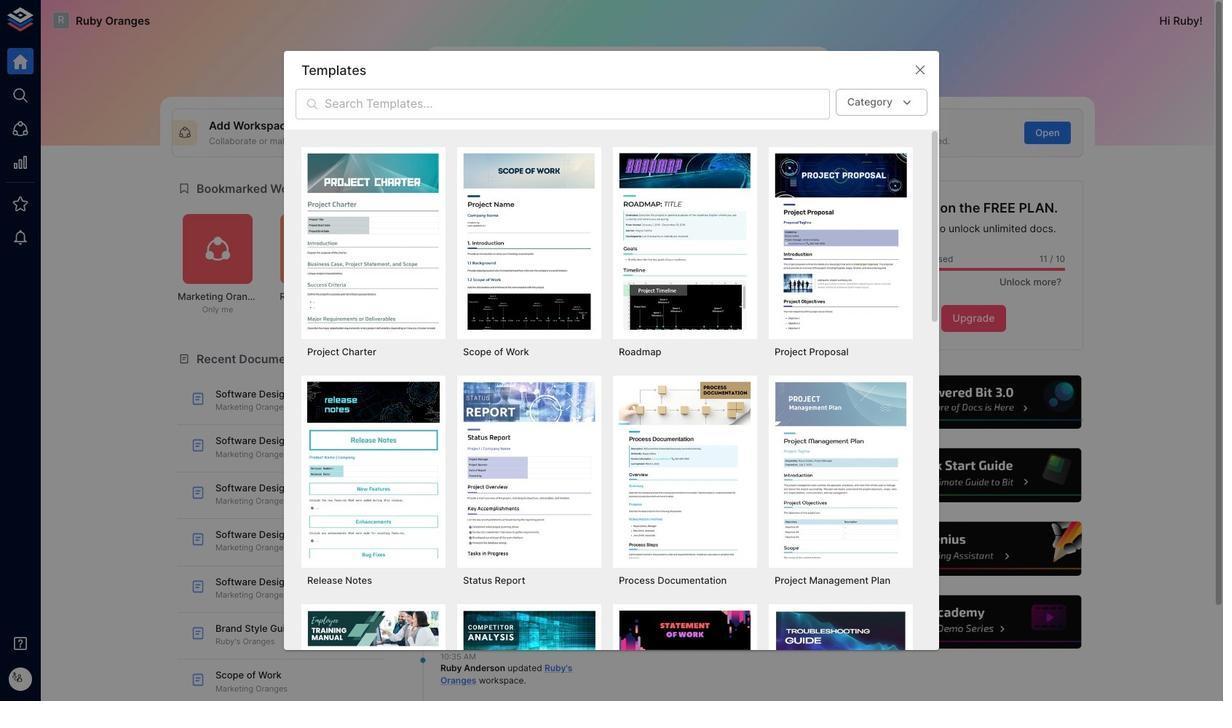 Task type: locate. For each thing, give the bounding box(es) containing it.
release notes image
[[307, 382, 440, 559]]

1 help image from the top
[[865, 373, 1084, 431]]

dialog
[[284, 51, 940, 701]]

3 help image from the top
[[865, 520, 1084, 578]]

Search Templates... text field
[[325, 89, 830, 120]]

employee training manual image
[[307, 611, 440, 701]]

troubleshooting guide image
[[775, 611, 908, 701]]

help image
[[865, 373, 1084, 431], [865, 447, 1084, 505], [865, 520, 1084, 578], [865, 594, 1084, 651]]

roadmap image
[[619, 153, 752, 330]]

project proposal image
[[775, 153, 908, 330]]

status report image
[[463, 382, 596, 559]]

4 help image from the top
[[865, 594, 1084, 651]]

project charter image
[[307, 153, 440, 330]]



Task type: vqa. For each thing, say whether or not it's contained in the screenshot.
Brand Style Guide
no



Task type: describe. For each thing, give the bounding box(es) containing it.
scope of work image
[[463, 153, 596, 330]]

project management plan image
[[775, 382, 908, 559]]

statement of work image
[[619, 611, 752, 701]]

2 help image from the top
[[865, 447, 1084, 505]]

process documentation image
[[619, 382, 752, 559]]

competitor research report image
[[463, 611, 596, 701]]



